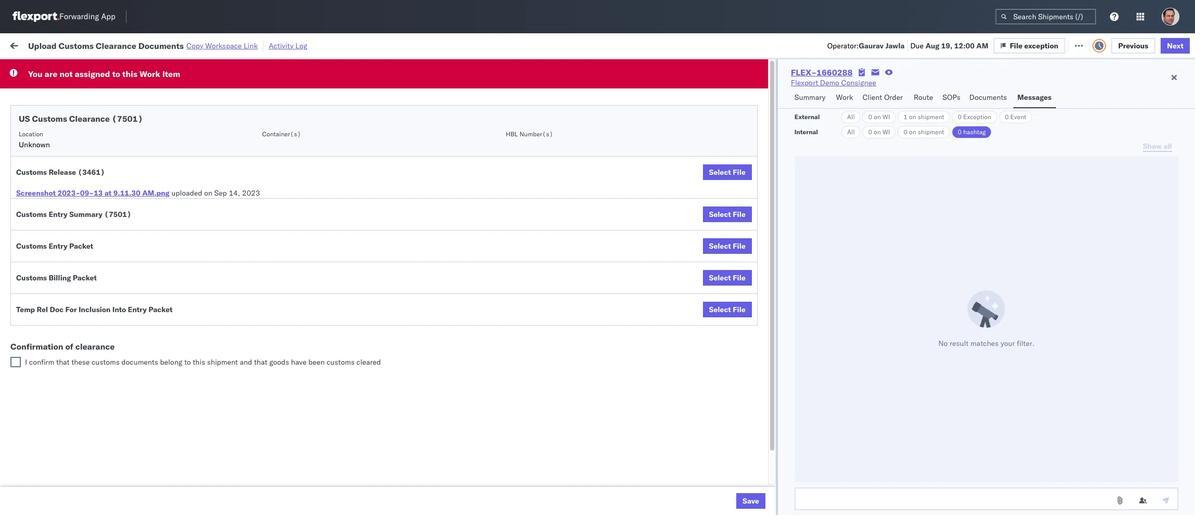 Task type: describe. For each thing, give the bounding box(es) containing it.
number(s)
[[520, 130, 553, 138]]

pdt, for 11:59 pm pdt, nov 4, 2022 schedule delivery appointment link
[[245, 102, 261, 112]]

flexport. image
[[12, 11, 59, 22]]

unknown
[[19, 140, 50, 149]]

activity
[[269, 41, 294, 50]]

confirm pickup from los angeles, ca
[[24, 285, 148, 294]]

customs up location
[[32, 114, 67, 124]]

3 2130387 from the top
[[743, 423, 775, 432]]

customs left billing
[[16, 273, 47, 283]]

no result matches your filter.
[[938, 339, 1035, 348]]

of
[[65, 342, 73, 352]]

0 on shipment
[[904, 128, 944, 136]]

upload customs clearance documents
[[24, 216, 154, 226]]

pickup for confirm pickup from los angeles, ca button
[[52, 285, 75, 294]]

1 flex-2130387 from the top
[[721, 354, 775, 364]]

1 horizontal spatial to
[[184, 358, 191, 367]]

select file button for customs billing packet
[[703, 270, 752, 286]]

appointment for 11:59 pm pdt, nov 4, 2022
[[85, 102, 128, 111]]

1 2130384 from the top
[[743, 446, 775, 455]]

1 horizontal spatial work
[[139, 69, 160, 79]]

schedule pickup from los angeles, ca for schedule pickup from los angeles, ca link corresponding to third schedule pickup from los angeles, ca button from the bottom of the page
[[24, 148, 152, 157]]

screenshot 2023-09-13 at 9.11.30 am.png uploaded on sep 14, 2023
[[16, 189, 260, 198]]

work inside button
[[114, 40, 132, 50]]

flex-1662119
[[721, 400, 775, 410]]

2 vertical spatial shipment
[[207, 358, 238, 367]]

filter.
[[1017, 339, 1035, 348]]

resize handle column header for consignee button
[[687, 81, 699, 516]]

2022 for the confirm pickup from los angeles, ca link
[[287, 286, 305, 295]]

message
[[140, 40, 170, 50]]

1 horizontal spatial jawla
[[1086, 102, 1104, 112]]

pm for schedule pickup from los angeles, ca link corresponding to third schedule pickup from los angeles, ca button from the bottom of the page
[[232, 148, 243, 158]]

nov for 11:59 pm pdt, nov 4, 2022 schedule delivery appointment link
[[263, 102, 277, 112]]

resize handle column header for deadline button
[[337, 81, 349, 516]]

1 horizontal spatial gaurav
[[1061, 102, 1084, 112]]

you
[[28, 69, 43, 79]]

location unknown
[[19, 130, 50, 149]]

1 horizontal spatial 2023
[[284, 354, 303, 364]]

0 down client order button at the top
[[868, 128, 872, 136]]

us customs clearance (7501)
[[19, 114, 143, 124]]

Search Work text field
[[844, 37, 958, 53]]

mode
[[401, 84, 417, 92]]

5 schedule pickup from los angeles, ca from the top
[[24, 331, 152, 340]]

09-
[[80, 189, 94, 198]]

omkar savant
[[1061, 148, 1107, 158]]

from up the clearance
[[81, 331, 96, 340]]

flex id
[[704, 84, 724, 92]]

these
[[71, 358, 90, 367]]

2 1846748 from the top
[[743, 125, 775, 135]]

fcl for confirm pickup from los angeles, ca button
[[424, 286, 437, 295]]

appointment for 8:30 pm pst, jan 23, 2023
[[85, 354, 128, 363]]

name
[[505, 84, 522, 92]]

2 2130387 from the top
[[743, 377, 775, 387]]

0 on wi for 1
[[868, 113, 890, 121]]

11 resize handle column header from the left
[[1168, 81, 1181, 516]]

2022 for schedule delivery appointment link related to 11:59 pm pst, dec 13, 2022
[[291, 263, 309, 272]]

select for customs entry summary (7501)
[[709, 210, 731, 219]]

3 resize handle column header from the left
[[383, 81, 396, 516]]

0 down client order
[[868, 113, 872, 121]]

route
[[914, 93, 933, 102]]

confirmation of clearance
[[10, 342, 115, 352]]

4, for schedule pickup from los angeles, ca link associated with 3rd schedule pickup from los angeles, ca button from the top of the page
[[278, 194, 285, 203]]

messages button
[[1013, 88, 1056, 108]]

work inside button
[[836, 93, 853, 102]]

4 2130387 from the top
[[743, 492, 775, 501]]

0 horizontal spatial summary
[[69, 210, 102, 219]]

client for client name
[[487, 84, 503, 92]]

2 schedule pickup from los angeles, ca button from the top
[[24, 147, 152, 159]]

temp rel doc for inclusion into entry packet
[[16, 305, 172, 315]]

am
[[976, 41, 988, 50]]

work button
[[832, 88, 858, 108]]

11:59 pm pst, dec 13, 2022 for schedule pickup from los angeles, ca
[[209, 240, 309, 249]]

jan
[[258, 354, 270, 364]]

5 flex-1846748 from the top
[[721, 194, 775, 203]]

import work
[[88, 40, 132, 50]]

9.11.30
[[113, 189, 140, 198]]

batch action
[[1136, 40, 1182, 50]]

upload customs clearance documents button
[[24, 216, 154, 227]]

4 flex-2130387 from the top
[[721, 492, 775, 501]]

1 flex-1846748 from the top
[[721, 102, 775, 112]]

operator: gaurav jawla
[[827, 41, 905, 50]]

customs release (3461)
[[16, 168, 105, 177]]

flex-1660288
[[791, 67, 853, 78]]

temp
[[16, 305, 35, 315]]

angeles, for schedule pickup from los angeles, ca link associated with 3rd schedule pickup from los angeles, ca button from the top of the page
[[112, 193, 140, 203]]

2 schedule delivery appointment link from the top
[[24, 170, 128, 180]]

status
[[57, 64, 75, 72]]

ceau7522281, hlxu6269489, hlxu8034992 for omkar savant
[[810, 148, 972, 157]]

schedule delivery appointment for 8:30 pm pst, jan 23, 2023
[[24, 354, 128, 363]]

flexport demo consignee
[[791, 78, 876, 87]]

copy
[[186, 41, 203, 50]]

(7501) for customs entry summary (7501)
[[104, 210, 131, 219]]

messages
[[1017, 93, 1052, 102]]

container
[[810, 84, 838, 92]]

delivery inside button
[[52, 308, 79, 317]]

angeles, for fourth schedule pickup from los angeles, ca button from the bottom's schedule pickup from los angeles, ca link
[[112, 125, 140, 134]]

schedule delivery appointment link for 11:59 pm pdt, nov 4, 2022
[[24, 101, 128, 112]]

1 vertical spatial documents
[[969, 93, 1007, 102]]

dec for schedule pickup from los angeles, ca
[[262, 240, 276, 249]]

file for temp rel doc for inclusion into entry packet
[[733, 305, 746, 315]]

23, for 2022
[[273, 286, 285, 295]]

numbers for mbl/mawb numbers
[[934, 84, 959, 92]]

container numbers button
[[805, 82, 880, 92]]

test123456 for gaurav jawla
[[896, 102, 940, 112]]

action
[[1159, 40, 1182, 50]]

6 1846748 from the top
[[743, 217, 775, 226]]

app
[[101, 12, 115, 22]]

resize handle column header for mbl/mawb numbers button
[[1043, 81, 1056, 516]]

select file button for customs release (3461)
[[703, 165, 752, 180]]

flex-1660288 link
[[791, 67, 853, 78]]

1662119
[[743, 400, 775, 410]]

schedule pickup from los angeles, ca for schedule pickup from los angeles, ca link corresponding to 4th schedule pickup from los angeles, ca button from the top of the page
[[24, 239, 152, 249]]

file for customs entry summary (7501)
[[733, 210, 746, 219]]

delivery for 11:59 pm pdt, nov 4, 2022
[[57, 102, 83, 111]]

2 schedule delivery appointment button from the top
[[24, 170, 128, 181]]

5 1846748 from the top
[[743, 194, 775, 203]]

exception
[[963, 113, 991, 121]]

ocean fcl for 3rd schedule pickup from los angeles, ca button from the top of the page
[[401, 194, 437, 203]]

1 horizontal spatial this
[[193, 358, 205, 367]]

schedule for schedule delivery appointment link related to 11:59 pm pst, dec 13, 2022
[[24, 262, 55, 272]]

jaehyung choi - test destination agent
[[1061, 400, 1192, 410]]

log
[[295, 41, 307, 50]]

1 customs from the left
[[92, 358, 120, 367]]

pm for 11:59 pm pdt, nov 4, 2022 schedule delivery appointment link
[[232, 102, 243, 112]]

shipment for 0 on shipment
[[918, 128, 944, 136]]

5 ocean fcl from the top
[[401, 263, 437, 272]]

0 horizontal spatial gaurav
[[859, 41, 884, 50]]

matches
[[970, 339, 999, 348]]

select file for customs billing packet
[[709, 273, 746, 283]]

wi for 0
[[883, 128, 890, 136]]

2 vertical spatial entry
[[128, 305, 147, 315]]

schedule for schedule pickup from los angeles, ca link associated with 3rd schedule pickup from los angeles, ca button from the top of the page
[[24, 193, 55, 203]]

2 hlxu8034992 from the top
[[921, 125, 972, 134]]

2 11:59 pm pdt, nov 4, 2022 from the top
[[209, 125, 305, 135]]

entry for packet
[[49, 242, 67, 251]]

flex-1889466 for schedule delivery appointment
[[721, 263, 775, 272]]

2 schedule delivery appointment from the top
[[24, 171, 128, 180]]

11:59 pm pdt, nov 4, 2022 for schedule pickup from los angeles, ca link corresponding to third schedule pickup from los angeles, ca button from the bottom of the page
[[209, 148, 305, 158]]

1 vertical spatial at
[[105, 189, 112, 198]]

forwarding
[[59, 12, 99, 22]]

entry for summary
[[49, 210, 67, 219]]

confirm
[[29, 358, 54, 367]]

progress
[[163, 64, 189, 72]]

1 fcl from the top
[[424, 102, 437, 112]]

shipment for 1 on shipment
[[918, 113, 944, 121]]

summary button
[[790, 88, 832, 108]]

187
[[240, 40, 253, 50]]

2022 for schedule pickup from los angeles, ca link corresponding to 4th schedule pickup from los angeles, ca button from the top of the page
[[291, 240, 309, 249]]

save
[[743, 497, 759, 506]]

summary inside button
[[795, 93, 826, 102]]

for
[[100, 64, 108, 72]]

link
[[244, 41, 258, 50]]

activity log button
[[269, 40, 307, 52]]

8 schedule from the top
[[24, 331, 55, 340]]

los for confirm pickup from los angeles, ca button
[[94, 285, 106, 294]]

ocean fcl for 4th schedule pickup from los angeles, ca button from the top of the page
[[401, 240, 437, 249]]

fcl for third schedule pickup from los angeles, ca button from the bottom of the page
[[424, 148, 437, 158]]

1 that from the left
[[56, 358, 70, 367]]

3 1846748 from the top
[[743, 148, 775, 158]]

ocean fcl for confirm pickup from los angeles, ca button
[[401, 286, 437, 295]]

angeles, for the confirm pickup from los angeles, ca link
[[108, 285, 136, 294]]

4, for 11:59 pm pdt, nov 4, 2022 schedule delivery appointment link
[[278, 102, 285, 112]]

am.png
[[142, 189, 170, 198]]

risk
[[216, 40, 228, 50]]

6 11:59 from the top
[[209, 263, 230, 272]]

2 nov from the top
[[263, 125, 277, 135]]

angeles, down into
[[112, 331, 140, 340]]

from for schedule pickup from los angeles, ca link corresponding to 4th schedule pickup from los angeles, ca button from the top of the page
[[81, 239, 96, 249]]

workspace
[[205, 41, 242, 50]]

schedule for second schedule delivery appointment link from the top of the page
[[24, 171, 55, 180]]

clearance for us customs clearance (7501)
[[69, 114, 110, 124]]

schedule pickup from los angeles, ca link for 3rd schedule pickup from los angeles, ca button from the top of the page
[[24, 193, 152, 203]]

3 flex-1846748 from the top
[[721, 148, 775, 158]]

fcl for 3rd schedule pickup from los angeles, ca button from the top of the page
[[424, 194, 437, 203]]

you are not assigned to this work item
[[28, 69, 180, 79]]

2 4, from the top
[[278, 125, 285, 135]]

external
[[795, 113, 820, 121]]

19,
[[941, 41, 952, 50]]

into
[[112, 305, 126, 315]]

2 11:59 from the top
[[209, 125, 230, 135]]

2 ceau7522281, hlxu6269489, hlxu8034992 from the top
[[810, 125, 972, 134]]

sep
[[214, 189, 227, 198]]

us
[[19, 114, 30, 124]]

destination
[[1133, 400, 1171, 410]]

from for schedule pickup from los angeles, ca link corresponding to third schedule pickup from los angeles, ca button from the bottom of the page
[[81, 148, 96, 157]]

test123456 for omkar savant
[[896, 148, 940, 158]]

dec for confirm pickup from los angeles, ca
[[258, 286, 272, 295]]

4 schedule pickup from los angeles, ca button from the top
[[24, 239, 152, 250]]

flex-1889466 for confirm pickup from los angeles, ca
[[721, 286, 775, 295]]

all for internal
[[847, 128, 855, 136]]

doc
[[50, 305, 64, 315]]

savant
[[1085, 148, 1107, 158]]

track
[[266, 40, 282, 50]]

0 left event
[[1005, 113, 1009, 121]]

0 on wi for 0
[[868, 128, 890, 136]]

customs up "screenshot"
[[16, 168, 47, 177]]

1660288
[[816, 67, 853, 78]]

2 ceau7522281, from the top
[[810, 125, 863, 134]]

by:
[[38, 64, 48, 73]]

8:30 pm pst, jan 23, 2023
[[209, 354, 303, 364]]

778
[[192, 40, 205, 50]]

jaehyung
[[1061, 400, 1091, 410]]

nov for schedule pickup from los angeles, ca link associated with 3rd schedule pickup from los angeles, ca button from the top of the page
[[263, 194, 277, 203]]

clearance for upload customs clearance documents
[[81, 216, 114, 226]]

documents button
[[965, 88, 1013, 108]]

batch action button
[[1120, 37, 1188, 53]]

0 horizontal spatial jawla
[[885, 41, 905, 50]]

schedule for 11:59 pm pdt, nov 4, 2022 schedule delivery appointment link
[[24, 102, 55, 111]]

rel
[[37, 305, 48, 315]]

1 flex-2130384 from the top
[[721, 446, 775, 455]]

confirm for confirm pickup from los angeles, ca
[[24, 285, 51, 294]]

confirm pickup from los angeles, ca button
[[24, 285, 148, 296]]

customs inside button
[[50, 216, 79, 226]]

flex-1893174
[[721, 331, 775, 341]]

0 left the exception
[[958, 113, 962, 121]]

ceau7522281, for gaurav
[[810, 102, 863, 111]]

ca for 3rd schedule pickup from los angeles, ca button from the top of the page
[[142, 193, 152, 203]]

save button
[[736, 494, 765, 509]]

3 schedule pickup from los angeles, ca button from the top
[[24, 193, 152, 204]]



Task type: locate. For each thing, give the bounding box(es) containing it.
pm
[[232, 102, 243, 112], [232, 125, 243, 135], [232, 148, 243, 158], [232, 194, 243, 203], [232, 240, 243, 249], [232, 263, 243, 272], [227, 286, 238, 295], [227, 354, 238, 364]]

4 select file from the top
[[709, 273, 746, 283]]

1 horizontal spatial client
[[863, 93, 882, 102]]

client order
[[863, 93, 903, 102]]

client for client order
[[863, 93, 882, 102]]

ceau7522281, down internal
[[810, 148, 863, 157]]

los up inclusion
[[94, 285, 106, 294]]

1 ceau7522281, hlxu6269489, hlxu8034992 from the top
[[810, 102, 972, 111]]

confirm inside confirm pickup from los angeles, ca button
[[24, 285, 51, 294]]

1 2130387 from the top
[[743, 354, 775, 364]]

confirm inside confirm delivery link
[[24, 308, 51, 317]]

1 hlxu8034992 from the top
[[921, 102, 972, 111]]

0 vertical spatial this
[[122, 69, 137, 79]]

gaurav right messages "button"
[[1061, 102, 1084, 112]]

select for customs billing packet
[[709, 273, 731, 283]]

4 schedule pickup from los angeles, ca link from the top
[[24, 239, 152, 249]]

documents
[[138, 40, 184, 51], [969, 93, 1007, 102], [116, 216, 154, 226]]

1 vertical spatial gaurav
[[1061, 102, 1084, 112]]

schedule pickup from los angeles, ca up the "(3461)"
[[24, 148, 152, 157]]

blocked,
[[128, 64, 154, 72]]

numbers inside mbl/mawb numbers button
[[934, 84, 959, 92]]

schedule pickup from los angeles, ca link for third schedule pickup from los angeles, ca button from the bottom of the page
[[24, 147, 152, 158]]

0 vertical spatial 2130384
[[743, 446, 775, 455]]

4, for schedule pickup from los angeles, ca link corresponding to third schedule pickup from los angeles, ca button from the bottom of the page
[[278, 148, 285, 158]]

packet down upload customs clearance documents button
[[69, 242, 93, 251]]

5 fcl from the top
[[424, 263, 437, 272]]

hlxu8034992 for omkar savant
[[921, 148, 972, 157]]

from for the confirm pickup from los angeles, ca link
[[77, 285, 92, 294]]

schedule pickup from los angeles, ca link
[[24, 124, 152, 135], [24, 147, 152, 158], [24, 193, 152, 203], [24, 239, 152, 249]]

all for external
[[847, 113, 855, 121]]

1889466 for schedule delivery appointment
[[743, 263, 775, 272]]

pickup for 4th schedule pickup from los angeles, ca button from the top of the page
[[57, 239, 79, 249]]

ceau7522281, hlxu6269489, hlxu8034992 for gaurav jawla
[[810, 102, 972, 111]]

2 wi from the top
[[883, 128, 890, 136]]

angeles, for schedule pickup from los angeles, ca link corresponding to 4th schedule pickup from los angeles, ca button from the top of the page
[[112, 239, 140, 249]]

11:59 pm pst, dec 13, 2022 for schedule delivery appointment
[[209, 263, 309, 272]]

hlxu6269489, down 0 on shipment
[[865, 148, 919, 157]]

pdt, for schedule pickup from los angeles, ca link corresponding to third schedule pickup from los angeles, ca button from the bottom of the page
[[245, 148, 261, 158]]

resize handle column header for flex id 'button'
[[792, 81, 805, 516]]

4 flex-1889466 from the top
[[721, 309, 775, 318]]

2 vertical spatial hlxu6269489,
[[865, 148, 919, 157]]

1 schedule pickup from los angeles, ca from the top
[[24, 125, 152, 134]]

packet for customs entry packet
[[69, 242, 93, 251]]

test123456 down 1 on shipment
[[896, 125, 940, 135]]

resize handle column header for mode "button"
[[469, 81, 481, 516]]

pickup for fourth schedule pickup from los angeles, ca button from the bottom
[[57, 125, 79, 134]]

1 0 on wi from the top
[[868, 113, 890, 121]]

shipment left and on the left of page
[[207, 358, 238, 367]]

shipment down 1 on shipment
[[918, 128, 944, 136]]

schedule delivery appointment link up billing
[[24, 262, 128, 272]]

from down us customs clearance (7501)
[[81, 125, 96, 134]]

1 horizontal spatial consignee
[[841, 78, 876, 87]]

message (0)
[[140, 40, 183, 50]]

1 11:59 pm pdt, nov 4, 2022 from the top
[[209, 102, 305, 112]]

schedule delivery appointment link for 11:59 pm pst, dec 13, 2022
[[24, 262, 128, 272]]

not
[[59, 69, 73, 79]]

entry right into
[[128, 305, 147, 315]]

delivery for 11:59 pm pst, dec 13, 2022
[[57, 262, 83, 272]]

schedule delivery appointment button up billing
[[24, 262, 128, 273]]

all button for external
[[841, 111, 860, 123]]

0 vertical spatial hlxu8034992
[[921, 102, 972, 111]]

3 ceau7522281, from the top
[[810, 148, 863, 157]]

1 vertical spatial ceau7522281,
[[810, 125, 863, 134]]

1 vertical spatial all button
[[841, 126, 860, 139]]

client order button
[[858, 88, 910, 108]]

1 test123456 from the top
[[896, 102, 940, 112]]

appointment
[[85, 102, 128, 111], [85, 171, 128, 180], [85, 262, 128, 272], [85, 354, 128, 363]]

upload customs clearance documents copy workspace link
[[28, 40, 258, 51]]

5 select file from the top
[[709, 305, 746, 315]]

1 vertical spatial shipment
[[918, 128, 944, 136]]

11:59 pm pdt, nov 4, 2022 for schedule pickup from los angeles, ca link associated with 3rd schedule pickup from los angeles, ca button from the top of the page
[[209, 194, 305, 203]]

1 vertical spatial 0 on wi
[[868, 128, 890, 136]]

None text field
[[795, 488, 1178, 511]]

bosch
[[487, 102, 507, 112], [572, 102, 593, 112], [487, 125, 507, 135], [487, 148, 507, 158], [572, 148, 593, 158], [487, 194, 507, 203], [572, 194, 593, 203], [487, 240, 507, 249], [572, 240, 593, 249], [487, 263, 507, 272], [572, 263, 593, 272], [487, 286, 507, 295], [572, 286, 593, 295]]

(7501) down 9.11.30 at the top left of the page
[[104, 210, 131, 219]]

consignee inside button
[[572, 84, 602, 92]]

location
[[19, 130, 43, 138]]

1 11:59 pm pst, dec 13, 2022 from the top
[[209, 240, 309, 249]]

4:00
[[209, 286, 225, 295]]

1 vertical spatial work
[[139, 69, 160, 79]]

1 horizontal spatial summary
[[795, 93, 826, 102]]

1 vertical spatial clearance
[[69, 114, 110, 124]]

select file button for customs entry summary (7501)
[[703, 207, 752, 222]]

2023-
[[58, 189, 80, 198]]

2 vertical spatial test123456
[[896, 148, 940, 158]]

upload inside upload customs clearance documents link
[[24, 216, 48, 226]]

los up the "(3461)"
[[98, 148, 110, 157]]

1 vertical spatial to
[[184, 358, 191, 367]]

schedule delivery appointment up 2023- in the top of the page
[[24, 171, 128, 180]]

2 appointment from the top
[[85, 171, 128, 180]]

(3461)
[[78, 168, 105, 177]]

customs down the clearance
[[92, 358, 120, 367]]

4 flex-1846748 from the top
[[721, 171, 775, 180]]

schedule pickup from los angeles, ca link up the customs entry summary (7501)
[[24, 193, 152, 203]]

flex
[[704, 84, 716, 92]]

schedule delivery appointment button for 11:59 pm pst, dec 13, 2022
[[24, 262, 128, 273]]

1 vertical spatial 2130384
[[743, 469, 775, 478]]

pickup up of at the left of page
[[57, 331, 79, 340]]

11:59 pm pdt, nov 4, 2022 for 11:59 pm pdt, nov 4, 2022 schedule delivery appointment link
[[209, 102, 305, 112]]

fcl
[[424, 102, 437, 112], [424, 148, 437, 158], [424, 194, 437, 203], [424, 240, 437, 249], [424, 263, 437, 272], [424, 286, 437, 295]]

file for customs release (3461)
[[733, 168, 746, 177]]

4 1889466 from the top
[[743, 309, 775, 318]]

12:00
[[954, 41, 975, 50]]

2 vertical spatial dec
[[258, 286, 272, 295]]

1 vertical spatial jawla
[[1086, 102, 1104, 112]]

numbers
[[839, 84, 865, 92], [934, 84, 959, 92]]

result
[[950, 339, 969, 348]]

10 resize handle column header from the left
[[1129, 81, 1141, 516]]

0 vertical spatial flex-2130384
[[721, 446, 775, 455]]

5 select from the top
[[709, 305, 731, 315]]

5 schedule from the top
[[24, 193, 55, 203]]

1 vertical spatial hlxu6269489,
[[865, 125, 919, 134]]

4 nov from the top
[[263, 194, 277, 203]]

2 schedule pickup from los angeles, ca from the top
[[24, 148, 152, 157]]

0 horizontal spatial work
[[114, 40, 132, 50]]

container numbers
[[810, 84, 865, 92]]

from for fourth schedule pickup from los angeles, ca button from the bottom's schedule pickup from los angeles, ca link
[[81, 125, 96, 134]]

5 select file button from the top
[[703, 302, 752, 318]]

6 resize handle column header from the left
[[687, 81, 699, 516]]

1 ceau7522281, from the top
[[810, 102, 863, 111]]

appointment up 13
[[85, 171, 128, 180]]

hlxu8034992 down 1 on shipment
[[921, 125, 972, 134]]

1 13, from the top
[[278, 240, 289, 249]]

0 horizontal spatial this
[[122, 69, 137, 79]]

(0)
[[170, 40, 183, 50]]

2 hlxu6269489, from the top
[[865, 125, 919, 134]]

2 select file from the top
[[709, 210, 746, 219]]

1 vertical spatial all
[[847, 128, 855, 136]]

4 resize handle column header from the left
[[469, 81, 481, 516]]

(7501) down the "workitem" button at the left top of the page
[[112, 114, 143, 124]]

0 on wi
[[868, 113, 890, 121], [868, 128, 890, 136]]

work right the "import"
[[114, 40, 132, 50]]

customs down "screenshot"
[[16, 210, 47, 219]]

0 vertical spatial summary
[[795, 93, 826, 102]]

upload up by:
[[28, 40, 57, 51]]

schedule pickup from los angeles, ca up the customs entry summary (7501)
[[24, 193, 152, 203]]

1 vertical spatial 13,
[[278, 263, 289, 272]]

0 vertical spatial confirm
[[24, 285, 51, 294]]

angeles, up into
[[108, 285, 136, 294]]

internal
[[795, 128, 818, 136]]

0 vertical spatial 11:59 pm pst, dec 13, 2022
[[209, 240, 309, 249]]

3 ocean fcl from the top
[[401, 194, 437, 203]]

select
[[709, 168, 731, 177], [709, 210, 731, 219], [709, 242, 731, 251], [709, 273, 731, 283], [709, 305, 731, 315]]

nov
[[263, 102, 277, 112], [263, 125, 277, 135], [263, 148, 277, 158], [263, 194, 277, 203]]

2 flex-2130387 from the top
[[721, 377, 775, 387]]

customs right the been at the bottom left
[[327, 358, 355, 367]]

customs up :
[[59, 40, 94, 51]]

from
[[81, 125, 96, 134], [81, 148, 96, 157], [81, 193, 96, 203], [81, 239, 96, 249], [77, 285, 92, 294], [81, 331, 96, 340]]

flex-2130384 up save button at the right
[[721, 469, 775, 478]]

0 vertical spatial 2023
[[242, 189, 260, 198]]

entry
[[49, 210, 67, 219], [49, 242, 67, 251], [128, 305, 147, 315]]

packet up the confirm pickup from los angeles, ca link
[[73, 273, 97, 283]]

4 appointment from the top
[[85, 354, 128, 363]]

shipment
[[918, 113, 944, 121], [918, 128, 944, 136], [207, 358, 238, 367]]

from for schedule pickup from los angeles, ca link associated with 3rd schedule pickup from los angeles, ca button from the top of the page
[[81, 193, 96, 203]]

at left risk
[[207, 40, 214, 50]]

schedule pickup from los angeles, ca for fourth schedule pickup from los angeles, ca button from the bottom's schedule pickup from los angeles, ca link
[[24, 125, 152, 134]]

hlxu8034992
[[921, 102, 972, 111], [921, 125, 972, 134], [921, 148, 972, 157]]

1 flex-1889466 from the top
[[721, 240, 775, 249]]

1 vertical spatial dec
[[262, 263, 276, 272]]

3 11:59 pm pdt, nov 4, 2022 from the top
[[209, 148, 305, 158]]

confirm
[[24, 285, 51, 294], [24, 308, 51, 317]]

2 all from the top
[[847, 128, 855, 136]]

omkar
[[1061, 148, 1083, 158]]

release
[[49, 168, 76, 177]]

2 vertical spatial packet
[[148, 305, 172, 315]]

pickup down billing
[[52, 285, 75, 294]]

6 flex-1846748 from the top
[[721, 217, 775, 226]]

clearance inside button
[[81, 216, 114, 226]]

clearance down the "workitem" button at the left top of the page
[[69, 114, 110, 124]]

route button
[[910, 88, 938, 108]]

1 vertical spatial 23,
[[271, 354, 283, 364]]

copy workspace link button
[[186, 41, 258, 50]]

2 flex-1846748 from the top
[[721, 125, 775, 135]]

5 11:59 from the top
[[209, 240, 230, 249]]

2 vertical spatial ceau7522281, hlxu6269489, hlxu8034992
[[810, 148, 972, 157]]

pm for schedule delivery appointment link related to 11:59 pm pst, dec 13, 2022
[[232, 263, 243, 272]]

0 vertical spatial packet
[[69, 242, 93, 251]]

appointment down the "workitem" button at the left top of the page
[[85, 102, 128, 111]]

1 vertical spatial this
[[193, 358, 205, 367]]

schedule delivery appointment link up 2023- in the top of the page
[[24, 170, 128, 180]]

schedule delivery appointment button for 8:30 pm pst, jan 23, 2023
[[24, 353, 128, 365]]

clearance for upload customs clearance documents copy workspace link
[[96, 40, 136, 51]]

0 vertical spatial work
[[114, 40, 132, 50]]

schedule delivery appointment up billing
[[24, 262, 128, 272]]

schedule pickup from los angeles, ca link for fourth schedule pickup from los angeles, ca button from the bottom
[[24, 124, 152, 135]]

hlxu6269489, up 1
[[865, 102, 919, 111]]

0 vertical spatial (7501)
[[112, 114, 143, 124]]

6 schedule from the top
[[24, 239, 55, 249]]

2 ocean fcl from the top
[[401, 148, 437, 158]]

2023 left the been at the bottom left
[[284, 354, 303, 364]]

0 vertical spatial jawla
[[885, 41, 905, 50]]

1 vertical spatial hlxu8034992
[[921, 125, 972, 134]]

inclusion
[[79, 305, 111, 315]]

4:00 pm pst, dec 23, 2022
[[209, 286, 305, 295]]

entry up the "customs billing packet"
[[49, 242, 67, 251]]

your
[[1001, 339, 1015, 348]]

filtered by:
[[10, 64, 48, 73]]

schedule delivery appointment
[[24, 102, 128, 111], [24, 171, 128, 180], [24, 262, 128, 272], [24, 354, 128, 363]]

schedule pickup from los angeles, ca link down us customs clearance (7501)
[[24, 124, 152, 135]]

0 vertical spatial all button
[[841, 111, 860, 123]]

schedule pickup from los angeles, ca down us customs clearance (7501)
[[24, 125, 152, 134]]

1 ocean fcl from the top
[[401, 102, 437, 112]]

ca for confirm pickup from los angeles, ca button
[[138, 285, 148, 294]]

0 horizontal spatial at
[[105, 189, 112, 198]]

summary
[[795, 93, 826, 102], [69, 210, 102, 219]]

from inside the confirm pickup from los angeles, ca link
[[77, 285, 92, 294]]

3 flex-2130387 from the top
[[721, 423, 775, 432]]

2 vertical spatial ceau7522281,
[[810, 148, 863, 157]]

angeles, right 13
[[112, 193, 140, 203]]

0 event
[[1005, 113, 1026, 121]]

select file for customs release (3461)
[[709, 168, 746, 177]]

0 horizontal spatial consignee
[[572, 84, 602, 92]]

1 horizontal spatial customs
[[327, 358, 355, 367]]

1 horizontal spatial at
[[207, 40, 214, 50]]

schedule delivery appointment button up 2023- in the top of the page
[[24, 170, 128, 181]]

packet right into
[[148, 305, 172, 315]]

customs up the "customs billing packet"
[[16, 242, 47, 251]]

entry down 2023- in the top of the page
[[49, 210, 67, 219]]

los for third schedule pickup from los angeles, ca button from the bottom of the page
[[98, 148, 110, 157]]

client left order
[[863, 93, 882, 102]]

bosch ocean test
[[487, 102, 546, 112], [572, 102, 632, 112], [487, 125, 546, 135], [487, 148, 546, 158], [572, 148, 632, 158], [487, 194, 546, 203], [572, 194, 632, 203], [487, 240, 546, 249], [572, 240, 632, 249], [487, 263, 546, 272], [572, 263, 632, 272], [487, 286, 546, 295], [572, 286, 632, 295]]

0 vertical spatial wi
[[883, 113, 890, 121]]

los up the clearance
[[98, 331, 110, 340]]

due aug 19, 12:00 am
[[910, 41, 988, 50]]

187 on track
[[240, 40, 282, 50]]

0 left hashtag
[[958, 128, 962, 136]]

summary down flexport
[[795, 93, 826, 102]]

6 fcl from the top
[[424, 286, 437, 295]]

0 horizontal spatial customs
[[92, 358, 120, 367]]

1 vertical spatial confirm
[[24, 308, 51, 317]]

schedule for 8:30 pm pst, jan 23, 2023's schedule delivery appointment link
[[24, 354, 55, 363]]

1 appointment from the top
[[85, 102, 128, 111]]

los right 09-
[[98, 193, 110, 203]]

1 horizontal spatial that
[[254, 358, 267, 367]]

work down container numbers button
[[836, 93, 853, 102]]

1
[[904, 113, 907, 121]]

select file
[[709, 168, 746, 177], [709, 210, 746, 219], [709, 242, 746, 251], [709, 273, 746, 283], [709, 305, 746, 315]]

1893174
[[743, 331, 775, 341]]

ceau7522281,
[[810, 102, 863, 111], [810, 125, 863, 134], [810, 148, 863, 157]]

8 resize handle column header from the left
[[878, 81, 891, 516]]

2 all button from the top
[[841, 126, 860, 139]]

4,
[[278, 102, 285, 112], [278, 125, 285, 135], [278, 148, 285, 158], [278, 194, 285, 203]]

schedule pickup from los angeles, ca button up the "(3461)"
[[24, 147, 152, 159]]

appointment down the clearance
[[85, 354, 128, 363]]

0 horizontal spatial to
[[112, 69, 120, 79]]

schedule pickup from los angeles, ca button up the customs entry summary (7501)
[[24, 193, 152, 204]]

schedule pickup from los angeles, ca link down upload customs clearance documents button
[[24, 239, 152, 249]]

client name button
[[481, 82, 557, 92]]

0
[[868, 113, 872, 121], [958, 113, 962, 121], [1005, 113, 1009, 121], [868, 128, 872, 136], [904, 128, 907, 136], [958, 128, 962, 136]]

angeles, inside the confirm pickup from los angeles, ca link
[[108, 285, 136, 294]]

jawla up savant
[[1086, 102, 1104, 112]]

Search Shipments (/) text field
[[996, 9, 1096, 24]]

hbl number(s)
[[506, 130, 553, 138]]

1 vertical spatial upload
[[24, 216, 48, 226]]

1 vertical spatial entry
[[49, 242, 67, 251]]

filtered
[[10, 64, 36, 73]]

2 flex-2130384 from the top
[[721, 469, 775, 478]]

clearance down 13
[[81, 216, 114, 226]]

customs up the customs entry packet
[[50, 216, 79, 226]]

0 vertical spatial test123456
[[896, 102, 940, 112]]

ceau7522281, down external
[[810, 125, 863, 134]]

2023
[[242, 189, 260, 198], [284, 354, 303, 364]]

0 vertical spatial all
[[847, 113, 855, 121]]

1 11:59 from the top
[[209, 102, 230, 112]]

select file button for customs entry packet
[[703, 238, 752, 254]]

2 vertical spatial work
[[836, 93, 853, 102]]

pm for 8:30 pm pst, jan 23, 2023's schedule delivery appointment link
[[227, 354, 238, 364]]

1 select from the top
[[709, 168, 731, 177]]

1 pdt, from the top
[[245, 102, 261, 112]]

client name
[[487, 84, 522, 92]]

1 schedule pickup from los angeles, ca button from the top
[[24, 124, 152, 136]]

hlxu6269489, for gaurav jawla
[[865, 102, 919, 111]]

2 customs from the left
[[327, 358, 355, 367]]

pm for schedule pickup from los angeles, ca link corresponding to 4th schedule pickup from los angeles, ca button from the top of the page
[[232, 240, 243, 249]]

2 fcl from the top
[[424, 148, 437, 158]]

confirm delivery
[[24, 308, 79, 317]]

1 vertical spatial summary
[[69, 210, 102, 219]]

flex-1889466 for schedule pickup from los angeles, ca
[[721, 240, 775, 249]]

3 schedule delivery appointment button from the top
[[24, 262, 128, 273]]

2 vertical spatial documents
[[116, 216, 154, 226]]

confirm for confirm delivery
[[24, 308, 51, 317]]

packet for customs billing packet
[[73, 273, 97, 283]]

0 vertical spatial upload
[[28, 40, 57, 51]]

upload customs clearance documents link
[[24, 216, 154, 226]]

1 vertical spatial ceau7522281, hlxu6269489, hlxu8034992
[[810, 125, 972, 134]]

documents up the exception
[[969, 93, 1007, 102]]

schedule delivery appointment for 11:59 pm pdt, nov 4, 2022
[[24, 102, 128, 111]]

1 resize handle column header from the left
[[191, 81, 203, 516]]

1 vertical spatial packet
[[73, 273, 97, 283]]

1 vertical spatial (7501)
[[104, 210, 131, 219]]

1 vertical spatial client
[[863, 93, 882, 102]]

pickup up the customs entry summary (7501)
[[57, 193, 79, 203]]

documents down screenshot 2023-09-13 at 9.11.30 am.png uploaded on sep 14, 2023
[[116, 216, 154, 226]]

schedule delivery appointment down of at the left of page
[[24, 354, 128, 363]]

customs entry summary (7501)
[[16, 210, 131, 219]]

schedule pickup from los angeles, ca up the clearance
[[24, 331, 152, 340]]

schedule delivery appointment button up us customs clearance (7501)
[[24, 101, 128, 113]]

schedule delivery appointment button down of at the left of page
[[24, 353, 128, 365]]

1 horizontal spatial numbers
[[934, 84, 959, 92]]

1 wi from the top
[[883, 113, 890, 121]]

4 schedule delivery appointment button from the top
[[24, 353, 128, 365]]

1 on shipment
[[904, 113, 944, 121]]

i
[[25, 358, 27, 367]]

0 vertical spatial dec
[[262, 240, 276, 249]]

2 vertical spatial clearance
[[81, 216, 114, 226]]

resize handle column header for container numbers button
[[878, 81, 891, 516]]

resize handle column header
[[191, 81, 203, 516], [337, 81, 349, 516], [383, 81, 396, 516], [469, 81, 481, 516], [555, 81, 567, 516], [687, 81, 699, 516], [792, 81, 805, 516], [878, 81, 891, 516], [1043, 81, 1056, 516], [1129, 81, 1141, 516], [1168, 81, 1181, 516]]

0 vertical spatial to
[[112, 69, 120, 79]]

hashtag
[[963, 128, 986, 136]]

4 11:59 from the top
[[209, 194, 230, 203]]

sops
[[943, 93, 960, 102]]

3 select file from the top
[[709, 242, 746, 251]]

schedule delivery appointment up us customs clearance (7501)
[[24, 102, 128, 111]]

pickup down us customs clearance (7501)
[[57, 125, 79, 134]]

(7501) for us customs clearance (7501)
[[112, 114, 143, 124]]

my
[[10, 38, 27, 52]]

consignee
[[841, 78, 876, 87], [572, 84, 602, 92]]

3 hlxu8034992 from the top
[[921, 148, 972, 157]]

ocean fcl for third schedule pickup from los angeles, ca button from the bottom of the page
[[401, 148, 437, 158]]

4 11:59 pm pdt, nov 4, 2022 from the top
[[209, 194, 305, 203]]

0 vertical spatial gaurav
[[859, 41, 884, 50]]

3 pdt, from the top
[[245, 148, 261, 158]]

sops button
[[938, 88, 965, 108]]

11:59 pm pdt, nov 4, 2022
[[209, 102, 305, 112], [209, 125, 305, 135], [209, 148, 305, 158], [209, 194, 305, 203]]

i confirm that these customs documents belong to this shipment and that goods have been customs cleared
[[25, 358, 381, 367]]

mbl/mawb numbers button
[[891, 82, 1045, 92]]

0 vertical spatial hlxu6269489,
[[865, 102, 919, 111]]

hlxu6269489, for omkar savant
[[865, 148, 919, 157]]

(7501)
[[112, 114, 143, 124], [104, 210, 131, 219]]

1889466
[[743, 240, 775, 249], [743, 263, 775, 272], [743, 286, 775, 295], [743, 309, 775, 318]]

ca
[[142, 125, 152, 134], [142, 148, 152, 157], [142, 193, 152, 203], [142, 239, 152, 249], [138, 285, 148, 294], [142, 331, 152, 340]]

upload down "screenshot"
[[24, 216, 48, 226]]

1 schedule from the top
[[24, 102, 55, 111]]

to right for
[[112, 69, 120, 79]]

previous
[[1118, 41, 1148, 50]]

confirm delivery button
[[24, 307, 79, 319]]

0 vertical spatial ceau7522281,
[[810, 102, 863, 111]]

pickup for 3rd schedule pickup from los angeles, ca button from the top of the page
[[57, 193, 79, 203]]

4 fcl from the top
[[424, 240, 437, 249]]

1 4, from the top
[[278, 102, 285, 112]]

3 flex-1889466 from the top
[[721, 286, 775, 295]]

1 schedule delivery appointment link from the top
[[24, 101, 128, 112]]

1889466 for schedule pickup from los angeles, ca
[[743, 240, 775, 249]]

from up temp rel doc for inclusion into entry packet
[[77, 285, 92, 294]]

los for 4th schedule pickup from los angeles, ca button from the top of the page
[[98, 239, 110, 249]]

0 vertical spatial at
[[207, 40, 214, 50]]

2 horizontal spatial work
[[836, 93, 853, 102]]

2 select file button from the top
[[703, 207, 752, 222]]

0 vertical spatial 13,
[[278, 240, 289, 249]]

2022 for 11:59 pm pdt, nov 4, 2022 schedule delivery appointment link
[[287, 102, 305, 112]]

schedule pickup from los angeles, ca link up the "(3461)"
[[24, 147, 152, 158]]

mbl/mawb
[[896, 84, 932, 92]]

1 vertical spatial wi
[[883, 128, 890, 136]]

client inside button
[[487, 84, 503, 92]]

2 2130384 from the top
[[743, 469, 775, 478]]

test
[[532, 102, 546, 112], [618, 102, 632, 112], [532, 125, 546, 135], [532, 148, 546, 158], [618, 148, 632, 158], [532, 194, 546, 203], [618, 194, 632, 203], [532, 240, 546, 249], [618, 240, 632, 249], [532, 263, 546, 272], [618, 263, 632, 272], [532, 286, 546, 295], [618, 286, 632, 295], [1117, 400, 1131, 410]]

jawla left due
[[885, 41, 905, 50]]

schedule pickup from los angeles, ca button down upload customs clearance documents button
[[24, 239, 152, 250]]

documents up 'in'
[[138, 40, 184, 51]]

from up the "(3461)"
[[81, 148, 96, 157]]

angeles, up 9.11.30 at the top left of the page
[[112, 148, 140, 157]]

2 13, from the top
[[278, 263, 289, 272]]

0 vertical spatial 0 on wi
[[868, 113, 890, 121]]

0 horizontal spatial 2023
[[242, 189, 260, 198]]

upload for upload customs clearance documents
[[24, 216, 48, 226]]

hlxu6269489, down 1
[[865, 125, 919, 134]]

resize handle column header for the "workitem" button at the left top of the page
[[191, 81, 203, 516]]

4 ocean fcl from the top
[[401, 240, 437, 249]]

angeles, down us customs clearance (7501)
[[112, 125, 140, 134]]

0 vertical spatial ceau7522281, hlxu6269489, hlxu8034992
[[810, 102, 972, 111]]

1 vertical spatial flex-2130384
[[721, 469, 775, 478]]

0 vertical spatial documents
[[138, 40, 184, 51]]

resize handle column header for client name button
[[555, 81, 567, 516]]

los for fourth schedule pickup from los angeles, ca button from the bottom
[[98, 125, 110, 134]]

13
[[94, 189, 103, 198]]

2 schedule pickup from los angeles, ca link from the top
[[24, 147, 152, 158]]

None checkbox
[[10, 357, 21, 368]]

4 schedule delivery appointment from the top
[[24, 354, 128, 363]]

2 confirm from the top
[[24, 308, 51, 317]]

3 11:59 from the top
[[209, 148, 230, 158]]

pm for the confirm pickup from los angeles, ca link
[[227, 286, 238, 295]]

0 horizontal spatial client
[[487, 84, 503, 92]]

los down upload customs clearance documents button
[[98, 239, 110, 249]]

:
[[75, 64, 77, 72]]

2 flex-1889466 from the top
[[721, 263, 775, 272]]

0 vertical spatial entry
[[49, 210, 67, 219]]

angeles, down upload customs clearance documents button
[[112, 239, 140, 249]]

2 numbers from the left
[[934, 84, 959, 92]]

schedule pickup from los angeles, ca link for 4th schedule pickup from los angeles, ca button from the top of the page
[[24, 239, 152, 249]]

3 select from the top
[[709, 242, 731, 251]]

documents for upload customs clearance documents copy workspace link
[[138, 40, 184, 51]]

wi for 1
[[883, 113, 890, 121]]

pdt, for schedule pickup from los angeles, ca link associated with 3rd schedule pickup from los angeles, ca button from the top of the page
[[245, 194, 261, 203]]

23,
[[273, 286, 285, 295], [271, 354, 283, 364]]

import work button
[[84, 33, 136, 57]]

1 1889466 from the top
[[743, 240, 775, 249]]

2 pdt, from the top
[[245, 125, 261, 135]]

select for customs entry packet
[[709, 242, 731, 251]]

2130384 up save button at the right
[[743, 469, 775, 478]]

2 test123456 from the top
[[896, 125, 940, 135]]

schedule pickup from los angeles, ca down upload customs clearance documents button
[[24, 239, 152, 249]]

schedule delivery appointment link up us customs clearance (7501)
[[24, 101, 128, 112]]

pickup for third schedule pickup from los angeles, ca button from the bottom of the page
[[57, 148, 79, 157]]

0 vertical spatial clearance
[[96, 40, 136, 51]]

ca for fourth schedule pickup from los angeles, ca button from the bottom
[[142, 125, 152, 134]]

at right 13
[[105, 189, 112, 198]]

13, for schedule delivery appointment
[[278, 263, 289, 272]]

0 horizontal spatial numbers
[[839, 84, 865, 92]]

2022 for schedule pickup from los angeles, ca link corresponding to third schedule pickup from los angeles, ca button from the bottom of the page
[[287, 148, 305, 158]]

2 that from the left
[[254, 358, 267, 367]]

4 1846748 from the top
[[743, 171, 775, 180]]

0 hashtag
[[958, 128, 986, 136]]

select file for customs entry packet
[[709, 242, 746, 251]]

1 vertical spatial test123456
[[896, 125, 940, 135]]

clearance up work,
[[96, 40, 136, 51]]

1 vertical spatial 2023
[[284, 354, 303, 364]]

client left 'name'
[[487, 84, 503, 92]]

from right 2023- in the top of the page
[[81, 193, 96, 203]]

0 vertical spatial client
[[487, 84, 503, 92]]

1 1846748 from the top
[[743, 102, 775, 112]]

angeles, for schedule pickup from los angeles, ca link corresponding to third schedule pickup from los angeles, ca button from the bottom of the page
[[112, 148, 140, 157]]

0 down 1
[[904, 128, 907, 136]]

flex-2130387 button
[[704, 352, 777, 366], [704, 352, 777, 366], [704, 375, 777, 389], [704, 375, 777, 389], [704, 420, 777, 435], [704, 420, 777, 435], [704, 489, 777, 504], [704, 489, 777, 504]]

client inside button
[[863, 93, 882, 102]]

pickup up release
[[57, 148, 79, 157]]

schedule pickup from los angeles, ca for schedule pickup from los angeles, ca link associated with 3rd schedule pickup from los angeles, ca button from the top of the page
[[24, 193, 152, 203]]

dec
[[262, 240, 276, 249], [262, 263, 276, 272], [258, 286, 272, 295]]

shipment up 0 on shipment
[[918, 113, 944, 121]]

0 horizontal spatial that
[[56, 358, 70, 367]]

from down upload customs clearance documents button
[[81, 239, 96, 249]]

0 vertical spatial shipment
[[918, 113, 944, 121]]

3 1889466 from the top
[[743, 286, 775, 295]]

0 vertical spatial 23,
[[273, 286, 285, 295]]

all button
[[841, 111, 860, 123], [841, 126, 860, 139]]

2130384 down the "1662119"
[[743, 446, 775, 455]]

2 vertical spatial hlxu8034992
[[921, 148, 972, 157]]

at
[[207, 40, 214, 50], [105, 189, 112, 198]]

numbers inside container numbers button
[[839, 84, 865, 92]]

maeu9736123
[[896, 331, 948, 341]]



Task type: vqa. For each thing, say whether or not it's contained in the screenshot.
Oct 26, 2023, 4:45 PM CDT
no



